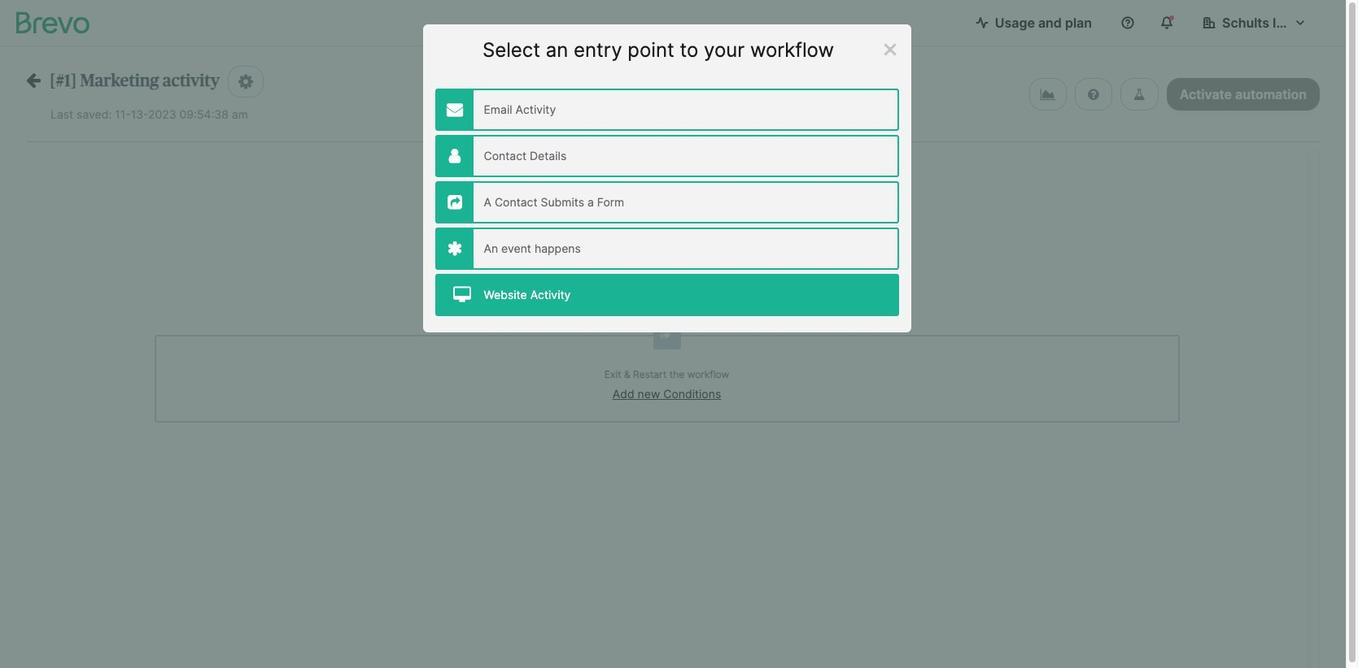 Task type: vqa. For each thing, say whether or not it's contained in the screenshot.
"REFRESH" IMAGE
no



Task type: locate. For each thing, give the bounding box(es) containing it.
0 vertical spatial point
[[628, 38, 674, 62]]

1 vertical spatial add
[[613, 387, 634, 401]]

point for add
[[686, 216, 710, 229]]

website
[[484, 288, 527, 302]]

an event happens
[[484, 242, 581, 256]]

exit
[[604, 369, 621, 381]]

details
[[530, 149, 567, 163]]

an for select
[[546, 38, 568, 62]]

entry for add
[[659, 216, 684, 229]]

form
[[597, 196, 624, 209]]

0 vertical spatial entry
[[574, 38, 622, 62]]

contact details link
[[435, 135, 899, 178]]

point left to
[[628, 38, 674, 62]]

1 horizontal spatial an
[[645, 216, 657, 229]]

add down &
[[613, 387, 634, 401]]

[#1]
[[50, 72, 77, 90]]

flask image
[[1133, 88, 1145, 101]]

[#1]                             marketing activity link
[[26, 72, 220, 90]]

0 vertical spatial contact
[[484, 149, 527, 163]]

0 horizontal spatial entry
[[574, 38, 622, 62]]

a contact submits a form
[[484, 196, 624, 209]]

1 horizontal spatial point
[[686, 216, 710, 229]]

plan
[[1065, 15, 1092, 31]]

1 vertical spatial entry
[[659, 216, 684, 229]]

marketing
[[80, 72, 159, 90]]

the
[[669, 369, 685, 381]]

1 vertical spatial contact
[[495, 196, 537, 209]]

contact details
[[484, 149, 567, 163]]

am
[[232, 107, 248, 121]]

new
[[638, 387, 660, 401]]

13-
[[131, 107, 148, 121]]

activity
[[516, 103, 556, 117], [530, 288, 571, 302]]

workflow right your
[[750, 38, 834, 62]]

activity inside "email activity" link
[[516, 103, 556, 117]]

1 vertical spatial activity
[[530, 288, 571, 302]]

0 horizontal spatial an
[[546, 38, 568, 62]]

contact right a
[[495, 196, 537, 209]]

cog image
[[238, 73, 253, 90]]

contact
[[484, 149, 527, 163], [495, 196, 537, 209]]

1 vertical spatial point
[[686, 216, 710, 229]]

contact left the details
[[484, 149, 527, 163]]

1 horizontal spatial entry
[[659, 216, 684, 229]]

email
[[484, 103, 512, 117]]

0 horizontal spatial workflow
[[687, 369, 729, 381]]

1 vertical spatial workflow
[[687, 369, 729, 381]]

workflow
[[750, 38, 834, 62], [687, 369, 729, 381]]

to
[[680, 38, 698, 62]]

email activity
[[484, 103, 556, 117]]

entry for select
[[574, 38, 622, 62]]

point down contact details link
[[686, 216, 710, 229]]

0 vertical spatial activity
[[516, 103, 556, 117]]

select an entry point to your workflow
[[482, 38, 834, 62]]

your
[[704, 38, 745, 62]]

workflow up conditions
[[687, 369, 729, 381]]

an
[[546, 38, 568, 62], [645, 216, 657, 229]]

0 horizontal spatial point
[[628, 38, 674, 62]]

add down form
[[624, 216, 643, 229]]

add
[[624, 216, 643, 229], [613, 387, 634, 401]]

contact inside a contact submits a form link
[[495, 196, 537, 209]]

schults
[[1222, 15, 1269, 31]]

activity right email
[[516, 103, 556, 117]]

entry
[[574, 38, 622, 62], [659, 216, 684, 229]]

email activity link
[[435, 89, 899, 131]]

activity inside website activity 'link'
[[530, 288, 571, 302]]

point for select
[[628, 38, 674, 62]]

1 vertical spatial an
[[645, 216, 657, 229]]

an
[[484, 242, 498, 256]]

0 vertical spatial workflow
[[750, 38, 834, 62]]

workflow inside the exit & restart the workflow add new conditions
[[687, 369, 729, 381]]

activity
[[163, 72, 220, 90]]

conditions
[[663, 387, 721, 401]]

point
[[628, 38, 674, 62], [686, 216, 710, 229]]

0 vertical spatial an
[[546, 38, 568, 62]]

activity right website
[[530, 288, 571, 302]]



Task type: describe. For each thing, give the bounding box(es) containing it.
last saved: 11-13-2023 09:54:38 am
[[50, 107, 248, 121]]

exit & restart the workflow add new conditions
[[604, 369, 729, 401]]

×
[[882, 32, 899, 63]]

&
[[624, 369, 630, 381]]

09:54:38
[[179, 107, 229, 121]]

arrow left image
[[26, 72, 41, 89]]

schults inc
[[1222, 15, 1292, 31]]

and
[[1038, 15, 1062, 31]]

add an entry point
[[624, 216, 710, 229]]

event
[[501, 242, 531, 256]]

activity for website activity
[[530, 288, 571, 302]]

usage and plan
[[995, 15, 1092, 31]]

select
[[482, 38, 540, 62]]

× button
[[882, 32, 899, 63]]

a
[[587, 196, 594, 209]]

restart
[[633, 369, 667, 381]]

a contact submits a form link
[[435, 182, 899, 224]]

11-
[[115, 107, 131, 121]]

a
[[484, 196, 491, 209]]

[#1]                             marketing activity
[[50, 72, 220, 90]]

2023
[[148, 107, 176, 121]]

schults inc button
[[1190, 7, 1320, 39]]

add new conditions link
[[613, 387, 721, 401]]

1 horizontal spatial workflow
[[750, 38, 834, 62]]

usage
[[995, 15, 1035, 31]]

activity for email activity
[[516, 103, 556, 117]]

last
[[50, 107, 73, 121]]

submits
[[541, 196, 584, 209]]

an event happens link
[[435, 228, 899, 270]]

add inside the exit & restart the workflow add new conditions
[[613, 387, 634, 401]]

0 vertical spatial add
[[624, 216, 643, 229]]

saved:
[[77, 107, 112, 121]]

question circle image
[[1088, 88, 1099, 101]]

website activity
[[484, 288, 571, 302]]

website activity link
[[435, 274, 899, 317]]

area chart image
[[1041, 88, 1055, 101]]

usage and plan button
[[962, 7, 1105, 39]]

an for add
[[645, 216, 657, 229]]

inc
[[1273, 15, 1292, 31]]

happens
[[535, 242, 581, 256]]

contact inside contact details link
[[484, 149, 527, 163]]



